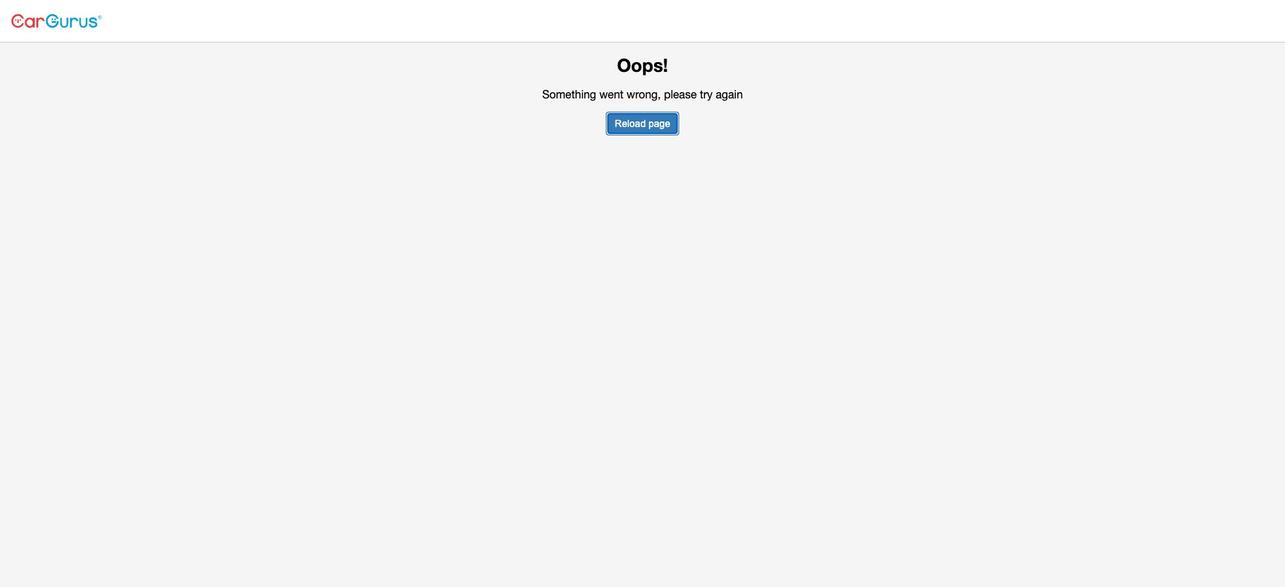 Task type: vqa. For each thing, say whether or not it's contained in the screenshot.
'try'
yes



Task type: describe. For each thing, give the bounding box(es) containing it.
wrong,
[[627, 88, 661, 101]]

cargurus logo homepage link image
[[11, 7, 102, 35]]

oops!
[[617, 55, 668, 76]]

something
[[542, 88, 596, 101]]

page
[[649, 118, 670, 130]]

reload page button
[[606, 112, 680, 136]]

something went wrong, please try again
[[542, 88, 743, 101]]



Task type: locate. For each thing, give the bounding box(es) containing it.
try
[[700, 88, 713, 101]]

again
[[716, 88, 743, 101]]

please
[[664, 88, 697, 101]]

reload page
[[615, 118, 670, 130]]

reload
[[615, 118, 646, 130]]

went
[[600, 88, 624, 101]]



